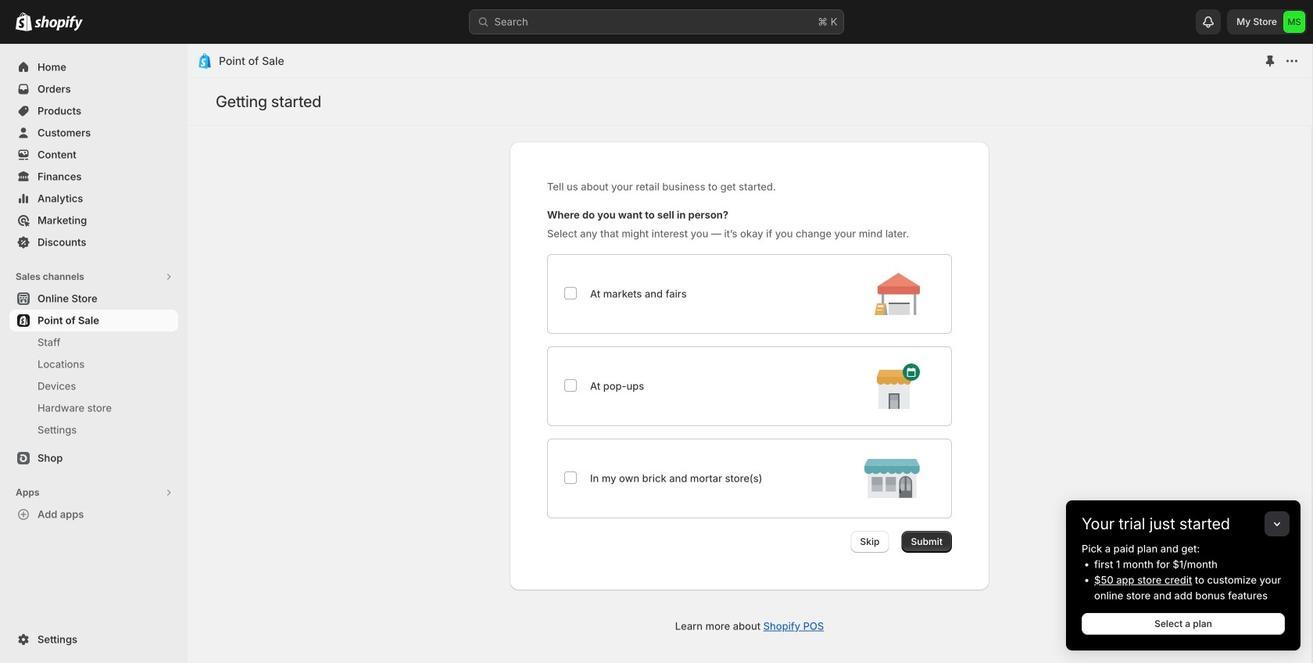 Task type: describe. For each thing, give the bounding box(es) containing it.
0 horizontal spatial shopify image
[[16, 12, 32, 31]]

1 horizontal spatial shopify image
[[34, 15, 83, 31]]

icon for point of sale image
[[197, 53, 213, 69]]



Task type: vqa. For each thing, say whether or not it's contained in the screenshot.
text field
no



Task type: locate. For each thing, give the bounding box(es) containing it.
my store image
[[1284, 11, 1306, 33]]

shopify image
[[16, 12, 32, 31], [34, 15, 83, 31]]

fullscreen dialog
[[188, 44, 1313, 663]]



